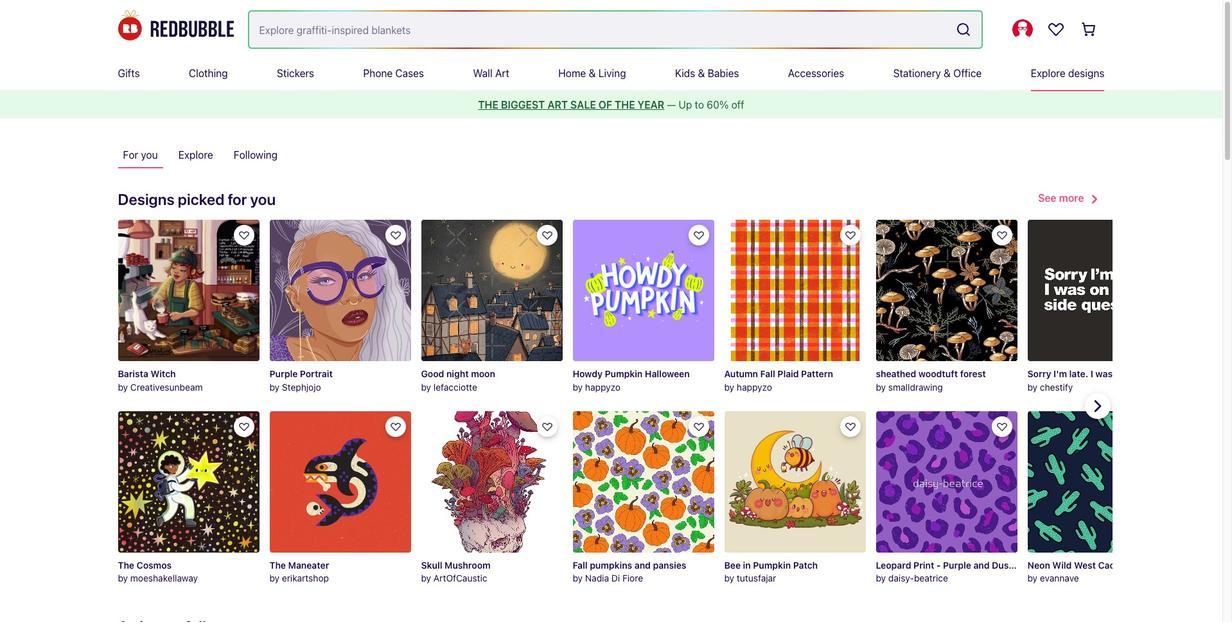 Task type: locate. For each thing, give the bounding box(es) containing it.
2 happyzo from the left
[[737, 382, 773, 393]]

the cosmos by moeshakellaway
[[118, 560, 198, 584]]

fall inside autumn fall plaid pattern by happyzo
[[761, 368, 776, 379]]

1 horizontal spatial explore
[[1031, 67, 1066, 79]]

by inside 'neon wild west cactus pattern by evannave'
[[1028, 573, 1038, 584]]

0 vertical spatial you
[[141, 149, 158, 161]]

barista witch by creativesunbeam
[[118, 368, 203, 393]]

the inside the cosmos by moeshakellaway
[[118, 560, 134, 571]]

art
[[548, 99, 568, 111]]

3 & from the left
[[944, 67, 951, 79]]

woodtuft
[[919, 368, 958, 379]]

1 the from the left
[[118, 560, 134, 571]]

the left the cosmos at the left bottom of page
[[118, 560, 134, 571]]

1 horizontal spatial and
[[974, 560, 990, 571]]

2 the from the left
[[270, 560, 286, 571]]

1 vertical spatial explore
[[178, 149, 213, 161]]

by inside good night moon by lefacciotte
[[421, 382, 431, 393]]

1 happyzo from the left
[[586, 382, 621, 393]]

the right the of
[[615, 99, 635, 111]]

1 horizontal spatial fall
[[761, 368, 776, 379]]

of
[[599, 99, 613, 111]]

dusty
[[993, 560, 1018, 571]]

1 vertical spatial you
[[250, 190, 276, 208]]

and inside fall pumpkins and pansies by nadia di fiore
[[635, 560, 651, 571]]

skull mushroom by artofcaustic
[[421, 560, 491, 584]]

0 vertical spatial pumpkin
[[605, 368, 643, 379]]

0 vertical spatial purple
[[270, 368, 298, 379]]

1 and from the left
[[635, 560, 651, 571]]

1 vertical spatial fall
[[573, 560, 588, 571]]

the for moeshakellaway
[[118, 560, 134, 571]]

by
[[118, 382, 128, 393], [270, 382, 280, 393], [421, 382, 431, 393], [573, 382, 583, 393], [725, 382, 735, 393], [876, 382, 886, 393], [1028, 382, 1038, 393], [118, 573, 128, 584], [270, 573, 280, 584], [421, 573, 431, 584], [573, 573, 583, 584], [725, 573, 735, 584], [876, 573, 886, 584], [1028, 573, 1038, 584]]

fall left plaid at the right bottom of page
[[761, 368, 776, 379]]

explore
[[1031, 67, 1066, 79], [178, 149, 213, 161]]

phone cases
[[363, 67, 424, 79]]

happyzo down howdy
[[586, 382, 621, 393]]

see more
[[1039, 192, 1085, 204]]

by left moeshakellaway
[[118, 573, 128, 584]]

purple portrait by stephjojo
[[270, 368, 333, 393]]

and
[[635, 560, 651, 571], [974, 560, 990, 571]]

sorry
[[1028, 368, 1052, 379]]

pumpkin inside bee in pumpkin patch by tutusfajar
[[754, 560, 791, 571]]

the up erikartshop
[[270, 560, 286, 571]]

& right kids
[[698, 67, 705, 79]]

pumpkin right howdy
[[605, 368, 643, 379]]

pattern inside autumn fall plaid pattern by happyzo
[[802, 368, 834, 379]]

by down howdy
[[573, 382, 583, 393]]

stickers link
[[277, 57, 314, 90]]

sheathed
[[876, 368, 917, 379]]

moon
[[471, 368, 496, 379]]

fall pumpkins and pansies by nadia di fiore
[[573, 560, 687, 584]]

1 horizontal spatial &
[[698, 67, 705, 79]]

fall
[[761, 368, 776, 379], [573, 560, 588, 571]]

1 horizontal spatial purple
[[944, 560, 972, 571]]

1 horizontal spatial pattern
[[1132, 560, 1164, 571]]

biggest
[[501, 99, 545, 111]]

purple
[[270, 368, 298, 379], [944, 560, 972, 571]]

the
[[118, 560, 134, 571], [270, 560, 286, 571]]

& left 'living'
[[589, 67, 596, 79]]

gifts link
[[118, 57, 140, 90]]

2 and from the left
[[974, 560, 990, 571]]

designs
[[118, 190, 175, 208]]

0 horizontal spatial pattern
[[802, 368, 834, 379]]

pattern right plaid at the right bottom of page
[[802, 368, 834, 379]]

0 horizontal spatial happyzo
[[586, 382, 621, 393]]

explore designs link
[[1031, 57, 1105, 90]]

happyzo
[[586, 382, 621, 393], [737, 382, 773, 393]]

i
[[1091, 368, 1094, 379]]

0 horizontal spatial and
[[635, 560, 651, 571]]

stationery
[[894, 67, 942, 79]]

&
[[589, 67, 596, 79], [698, 67, 705, 79], [944, 67, 951, 79]]

pink
[[1020, 560, 1039, 571]]

side
[[1136, 368, 1154, 379]]

0 horizontal spatial purple
[[270, 368, 298, 379]]

the down wall art link
[[478, 99, 499, 111]]

living
[[599, 67, 626, 79]]

by down barista
[[118, 382, 128, 393]]

by inside autumn fall plaid pattern by happyzo
[[725, 382, 735, 393]]

late.
[[1070, 368, 1089, 379]]

you
[[141, 149, 158, 161], [250, 190, 276, 208]]

by down sorry
[[1028, 382, 1038, 393]]

explore left designs
[[1031, 67, 1066, 79]]

plaid
[[778, 368, 799, 379]]

by down leopard
[[876, 573, 886, 584]]

night
[[447, 368, 469, 379]]

designs
[[1069, 67, 1105, 79]]

—
[[668, 99, 676, 111]]

babies
[[708, 67, 739, 79]]

2 horizontal spatial &
[[944, 67, 951, 79]]

0 horizontal spatial pumpkin
[[605, 368, 643, 379]]

kids & babies
[[675, 67, 739, 79]]

to
[[695, 99, 704, 111]]

clothing link
[[189, 57, 228, 90]]

stationery & office link
[[894, 57, 982, 90]]

the biggest art sale of the year link
[[478, 99, 665, 111]]

menu bar containing gifts
[[118, 57, 1105, 90]]

fall inside fall pumpkins and pansies by nadia di fiore
[[573, 560, 588, 571]]

happyzo inside autumn fall plaid pattern by happyzo
[[737, 382, 773, 393]]

fall up the nadia at left bottom
[[573, 560, 588, 571]]

designs picked for you
[[118, 190, 276, 208]]

purple right -
[[944, 560, 972, 571]]

portrait
[[300, 368, 333, 379]]

1 horizontal spatial the
[[270, 560, 286, 571]]

1 horizontal spatial pumpkin
[[754, 560, 791, 571]]

purple up stephjojo
[[270, 368, 298, 379]]

leopard
[[876, 560, 912, 571]]

autumn fall plaid pattern by happyzo
[[725, 368, 834, 393]]

1 vertical spatial purple
[[944, 560, 972, 571]]

0 horizontal spatial the
[[118, 560, 134, 571]]

by inside 'sheathed woodtuft forest by smalldrawing'
[[876, 382, 886, 393]]

howdy pumpkin halloween by happyzo
[[573, 368, 690, 393]]

60%
[[707, 99, 729, 111]]

by down sheathed
[[876, 382, 886, 393]]

for
[[123, 149, 138, 161]]

by left the nadia at left bottom
[[573, 573, 583, 584]]

by inside sorry i'm late. i was on a side quest. by chestify
[[1028, 382, 1038, 393]]

pumpkin
[[605, 368, 643, 379], [754, 560, 791, 571]]

explore designs
[[1031, 67, 1105, 79]]

0 horizontal spatial you
[[141, 149, 158, 161]]

kids
[[675, 67, 696, 79]]

menu bar
[[118, 57, 1105, 90]]

by down pink
[[1028, 573, 1038, 584]]

0 horizontal spatial explore
[[178, 149, 213, 161]]

kids & babies link
[[675, 57, 739, 90]]

by inside the cosmos by moeshakellaway
[[118, 573, 128, 584]]

see more link
[[1039, 189, 1105, 210]]

the biggest art sale of the year — up to 60% off
[[478, 99, 745, 111]]

stationery & office
[[894, 67, 982, 79]]

1 horizontal spatial the
[[615, 99, 635, 111]]

0 vertical spatial explore
[[1031, 67, 1066, 79]]

0 horizontal spatial fall
[[573, 560, 588, 571]]

2 & from the left
[[698, 67, 705, 79]]

forest
[[961, 368, 986, 379]]

daisy-
[[889, 573, 915, 584]]

1 vertical spatial pattern
[[1132, 560, 1164, 571]]

1 vertical spatial pumpkin
[[754, 560, 791, 571]]

smalldrawing
[[889, 382, 943, 393]]

0 vertical spatial fall
[[761, 368, 776, 379]]

the maneater by erikartshop
[[270, 560, 329, 584]]

& left office
[[944, 67, 951, 79]]

explore up designs picked for you
[[178, 149, 213, 161]]

pansies
[[653, 560, 687, 571]]

howdy
[[573, 368, 603, 379]]

west
[[1075, 560, 1097, 571]]

leopard print - purple and dusty pink by daisy-beatrice
[[876, 560, 1039, 584]]

pattern right cactus
[[1132, 560, 1164, 571]]

by inside "the maneater by erikartshop"
[[270, 573, 280, 584]]

by down good
[[421, 382, 431, 393]]

and up the fiore
[[635, 560, 651, 571]]

pumpkin inside howdy pumpkin halloween by happyzo
[[605, 368, 643, 379]]

and left the dusty
[[974, 560, 990, 571]]

& inside 'link'
[[589, 67, 596, 79]]

Search term search field
[[249, 11, 951, 47]]

1 & from the left
[[589, 67, 596, 79]]

0 horizontal spatial &
[[589, 67, 596, 79]]

by down bee
[[725, 573, 735, 584]]

by inside fall pumpkins and pansies by nadia di fiore
[[573, 573, 583, 584]]

by left stephjojo
[[270, 382, 280, 393]]

neon
[[1028, 560, 1051, 571]]

good night moon by lefacciotte
[[421, 368, 496, 393]]

None field
[[249, 11, 982, 47]]

pattern
[[802, 368, 834, 379], [1132, 560, 1164, 571]]

0 horizontal spatial the
[[478, 99, 499, 111]]

by inside howdy pumpkin halloween by happyzo
[[573, 382, 583, 393]]

by left erikartshop
[[270, 573, 280, 584]]

by down autumn
[[725, 382, 735, 393]]

the inside "the maneater by erikartshop"
[[270, 560, 286, 571]]

1 horizontal spatial happyzo
[[737, 382, 773, 393]]

by down the skull in the left of the page
[[421, 573, 431, 584]]

happyzo down autumn
[[737, 382, 773, 393]]

pumpkin up tutusfajar
[[754, 560, 791, 571]]

explore inside menu bar
[[1031, 67, 1066, 79]]

0 vertical spatial pattern
[[802, 368, 834, 379]]



Task type: describe. For each thing, give the bounding box(es) containing it.
di
[[612, 573, 620, 584]]

creativesunbeam
[[130, 382, 203, 393]]

wall art
[[473, 67, 510, 79]]

the for erikartshop
[[270, 560, 286, 571]]

& for office
[[944, 67, 951, 79]]

was
[[1096, 368, 1113, 379]]

chestify
[[1041, 382, 1074, 393]]

barista
[[118, 368, 148, 379]]

following link
[[229, 141, 283, 168]]

artofcaustic
[[434, 573, 488, 584]]

clothing
[[189, 67, 228, 79]]

by inside skull mushroom by artofcaustic
[[421, 573, 431, 584]]

fiore
[[623, 573, 643, 584]]

stephjojo
[[282, 382, 321, 393]]

purple inside 'purple portrait by stephjojo'
[[270, 368, 298, 379]]

cases
[[396, 67, 424, 79]]

& for living
[[589, 67, 596, 79]]

explore link
[[173, 141, 218, 168]]

by inside 'purple portrait by stephjojo'
[[270, 382, 280, 393]]

home & living link
[[559, 57, 626, 90]]

halloween
[[645, 368, 690, 379]]

office
[[954, 67, 982, 79]]

maneater
[[288, 560, 329, 571]]

lefacciotte
[[434, 382, 477, 393]]

evannave
[[1041, 573, 1080, 584]]

nadia
[[586, 573, 609, 584]]

2 the from the left
[[615, 99, 635, 111]]

see
[[1039, 192, 1057, 204]]

1 horizontal spatial you
[[250, 190, 276, 208]]

phone cases link
[[363, 57, 424, 90]]

patch
[[794, 560, 818, 571]]

stickers
[[277, 67, 314, 79]]

wild
[[1053, 560, 1072, 571]]

sorry i'm late. i was on a side quest. by chestify
[[1028, 368, 1184, 393]]

bee
[[725, 560, 741, 571]]

print
[[914, 560, 935, 571]]

1 the from the left
[[478, 99, 499, 111]]

up
[[679, 99, 692, 111]]

wall
[[473, 67, 493, 79]]

following
[[234, 149, 278, 161]]

erikartshop
[[282, 573, 329, 584]]

on
[[1116, 368, 1126, 379]]

skull
[[421, 560, 443, 571]]

autumn
[[725, 368, 759, 379]]

cosmos
[[137, 560, 172, 571]]

and inside leopard print - purple and dusty pink by daisy-beatrice
[[974, 560, 990, 571]]

sale
[[571, 99, 596, 111]]

purple inside leopard print - purple and dusty pink by daisy-beatrice
[[944, 560, 972, 571]]

sheathed woodtuft forest by smalldrawing
[[876, 368, 986, 393]]

tutusfajar
[[737, 573, 777, 584]]

by inside barista witch by creativesunbeam
[[118, 382, 128, 393]]

by inside leopard print - purple and dusty pink by daisy-beatrice
[[876, 573, 886, 584]]

in
[[743, 560, 751, 571]]

explore for explore
[[178, 149, 213, 161]]

& for babies
[[698, 67, 705, 79]]

explore for explore designs
[[1031, 67, 1066, 79]]

-
[[937, 560, 941, 571]]

phone
[[363, 67, 393, 79]]

for you link
[[118, 141, 163, 168]]

quest.
[[1156, 368, 1184, 379]]

off
[[732, 99, 745, 111]]

more
[[1060, 192, 1085, 204]]

gifts
[[118, 67, 140, 79]]

accessories
[[789, 67, 845, 79]]

neon wild west cactus pattern by evannave
[[1028, 560, 1164, 584]]

year
[[638, 99, 665, 111]]

picked
[[178, 190, 225, 208]]

witch
[[151, 368, 176, 379]]

wall art link
[[473, 57, 510, 90]]

mushroom
[[445, 560, 491, 571]]

pattern inside 'neon wild west cactus pattern by evannave'
[[1132, 560, 1164, 571]]

accessories link
[[789, 57, 845, 90]]

by inside bee in pumpkin patch by tutusfajar
[[725, 573, 735, 584]]

i'm
[[1054, 368, 1068, 379]]

cactus
[[1099, 560, 1129, 571]]

happyzo inside howdy pumpkin halloween by happyzo
[[586, 382, 621, 393]]



Task type: vqa. For each thing, say whether or not it's contained in the screenshot.


